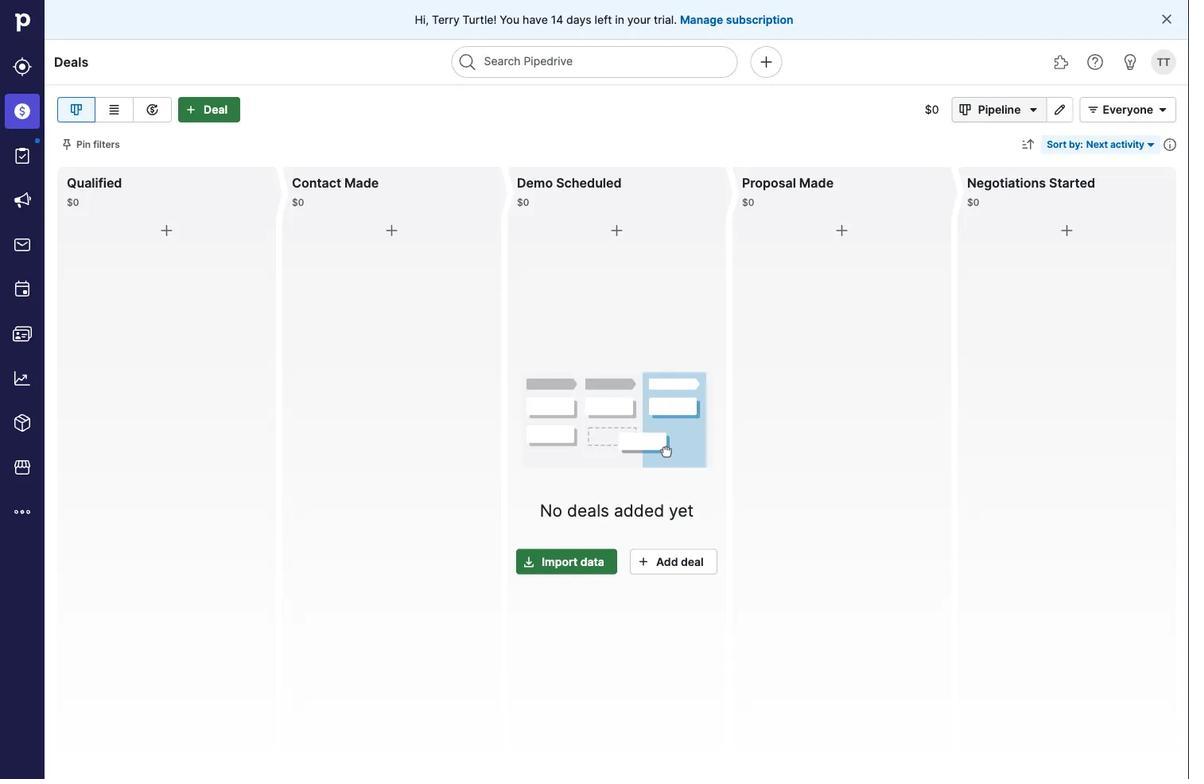 Task type: describe. For each thing, give the bounding box(es) containing it.
color primary image right edit pipeline icon
[[1084, 103, 1104, 116]]

your
[[628, 13, 651, 26]]

demo
[[517, 175, 553, 191]]

color primary image inside add deal button
[[634, 556, 653, 568]]

sales assistant image
[[1121, 53, 1141, 72]]

contacts image
[[13, 325, 32, 344]]

left
[[595, 13, 612, 26]]

sort by: next activity
[[1048, 139, 1145, 150]]

have
[[523, 13, 548, 26]]

negotiations
[[968, 175, 1047, 191]]

tt button
[[1149, 46, 1180, 78]]

list image
[[105, 100, 124, 119]]

home image
[[10, 10, 34, 34]]

color primary image down started
[[1058, 221, 1077, 240]]

contact
[[292, 175, 341, 191]]

pin
[[76, 139, 91, 150]]

data
[[581, 555, 605, 569]]

Search Pipedrive field
[[452, 46, 738, 78]]

manage subscription link
[[680, 12, 794, 27]]

everyone button
[[1080, 97, 1177, 123]]

turtle!
[[463, 13, 497, 26]]

leads image
[[13, 57, 32, 76]]

add deal
[[657, 555, 704, 569]]

marketplace image
[[13, 458, 32, 478]]

qualified
[[67, 175, 122, 191]]

add
[[657, 555, 678, 569]]

forecast image
[[143, 100, 162, 119]]

import data button
[[517, 549, 618, 575]]

add deal button
[[630, 549, 718, 575]]

color primary inverted image for import data
[[520, 556, 539, 568]]

proposal
[[743, 175, 797, 191]]

by:
[[1070, 139, 1084, 150]]

no deals added yet
[[540, 501, 694, 521]]

import
[[542, 555, 578, 569]]

pin filters button
[[57, 135, 126, 154]]

scheduled
[[556, 175, 622, 191]]

quick add image
[[757, 53, 776, 72]]

campaigns image
[[13, 191, 32, 210]]

quick help image
[[1086, 53, 1106, 72]]

deals image
[[13, 102, 32, 121]]

deal
[[204, 103, 228, 117]]

color primary image inside pipeline 'button'
[[1025, 103, 1044, 116]]

color primary image inside pin filters button
[[60, 138, 73, 151]]

deals
[[54, 54, 89, 70]]

hi,
[[415, 13, 429, 26]]

color primary image up tt
[[1161, 13, 1174, 25]]

color primary image up "info" icon
[[1154, 103, 1173, 116]]

color primary inverted image for deal
[[181, 103, 201, 116]]



Task type: vqa. For each thing, say whether or not it's contained in the screenshot.
knowledge base articles
no



Task type: locate. For each thing, give the bounding box(es) containing it.
days
[[567, 13, 592, 26]]

negotiations started
[[968, 175, 1096, 191]]

color primary image left edit pipeline icon
[[1025, 103, 1044, 116]]

color primary inverted image inside deal button
[[181, 103, 201, 116]]

color undefined image
[[13, 146, 32, 166]]

filters
[[93, 139, 120, 150]]

color primary image left "info" icon
[[1145, 138, 1158, 151]]

14
[[551, 13, 564, 26]]

1 horizontal spatial made
[[800, 175, 834, 191]]

tt
[[1158, 56, 1171, 68]]

next
[[1087, 139, 1109, 150]]

menu
[[0, 0, 45, 780]]

0 vertical spatial color primary inverted image
[[181, 103, 201, 116]]

deal
[[681, 555, 704, 569]]

pipeline image
[[67, 100, 86, 119]]

terry
[[432, 13, 460, 26]]

color primary image
[[1161, 13, 1174, 25], [1025, 103, 1044, 116], [1084, 103, 1104, 116], [1154, 103, 1173, 116], [1145, 138, 1158, 151], [1058, 221, 1077, 240]]

trial.
[[654, 13, 677, 26]]

2 made from the left
[[800, 175, 834, 191]]

pin filters
[[76, 139, 120, 150]]

pipeline button
[[952, 97, 1048, 123]]

demo scheduled
[[517, 175, 622, 191]]

deal button
[[178, 97, 240, 123]]

made right "contact"
[[345, 175, 379, 191]]

started
[[1050, 175, 1096, 191]]

color primary inverted image left deal
[[181, 103, 201, 116]]

color primary inverted image inside the import data button
[[520, 556, 539, 568]]

insights image
[[13, 369, 32, 388]]

made
[[345, 175, 379, 191], [800, 175, 834, 191]]

0 horizontal spatial made
[[345, 175, 379, 191]]

you
[[500, 13, 520, 26]]

manage
[[680, 13, 724, 26]]

hi, terry turtle! you have 14 days left in your  trial. manage subscription
[[415, 13, 794, 26]]

1 made from the left
[[345, 175, 379, 191]]

change order image
[[1022, 138, 1035, 151]]

activities image
[[13, 280, 32, 299]]

in
[[615, 13, 625, 26]]

added
[[614, 501, 665, 521]]

proposal made
[[743, 175, 834, 191]]

subscription
[[726, 13, 794, 26]]

made for contact made
[[345, 175, 379, 191]]

yet
[[669, 501, 694, 521]]

1 vertical spatial color primary inverted image
[[520, 556, 539, 568]]

pipeline
[[979, 103, 1022, 117]]

no
[[540, 501, 563, 521]]

color primary image inside pipeline 'button'
[[956, 103, 975, 116]]

activity
[[1111, 139, 1145, 150]]

edit pipeline image
[[1051, 103, 1070, 116]]

import data
[[542, 555, 605, 569]]

color primary inverted image
[[181, 103, 201, 116], [520, 556, 539, 568]]

menu item
[[0, 89, 45, 134]]

deals
[[568, 501, 610, 521]]

made for proposal made
[[800, 175, 834, 191]]

sales inbox image
[[13, 236, 32, 255]]

made right proposal
[[800, 175, 834, 191]]

0 horizontal spatial color primary inverted image
[[181, 103, 201, 116]]

more image
[[13, 503, 32, 522]]

1 horizontal spatial color primary inverted image
[[520, 556, 539, 568]]

products image
[[13, 414, 32, 433]]

contact made
[[292, 175, 379, 191]]

color primary inverted image left import
[[520, 556, 539, 568]]

info image
[[1164, 138, 1177, 151]]

everyone
[[1104, 103, 1154, 117]]

$0
[[925, 103, 940, 117]]

sort
[[1048, 139, 1067, 150]]

color primary image
[[956, 103, 975, 116], [60, 138, 73, 151], [157, 221, 176, 240], [382, 221, 402, 240], [608, 221, 627, 240], [833, 221, 852, 240], [634, 556, 653, 568]]



